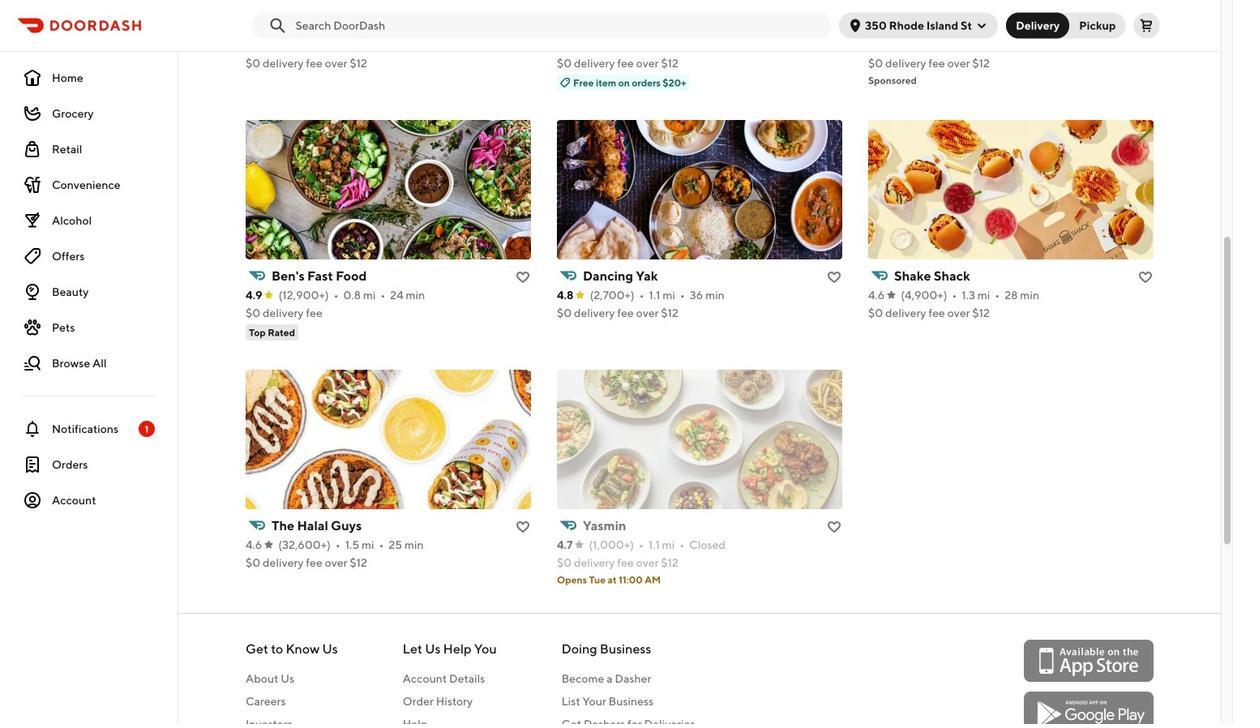 Task type: vqa. For each thing, say whether or not it's contained in the screenshot.
button
yes



Task type: locate. For each thing, give the bounding box(es) containing it.
None button
[[1006, 13, 1070, 39], [1060, 13, 1126, 39], [1006, 13, 1070, 39], [1060, 13, 1126, 39]]



Task type: describe. For each thing, give the bounding box(es) containing it.
0 items, open order cart image
[[1141, 19, 1154, 32]]

toggle order method (delivery or pickup) option group
[[1006, 13, 1126, 39]]

Store search: begin typing to search for stores available on DoorDash text field
[[296, 17, 822, 34]]



